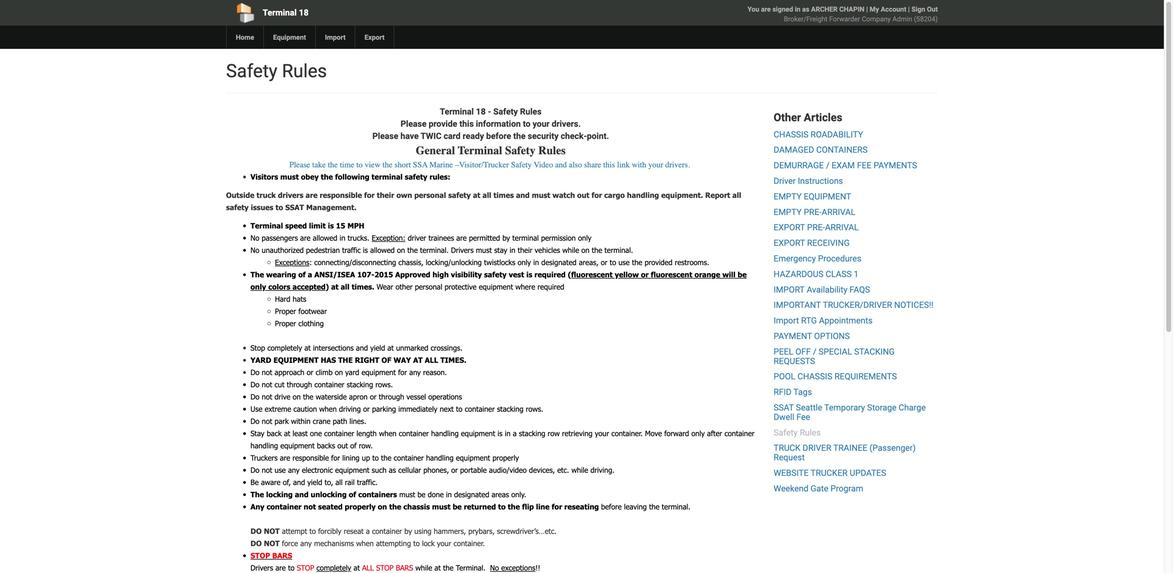 Task type: describe. For each thing, give the bounding box(es) containing it.
or left climb
[[307, 368, 313, 377]]

safety up information
[[493, 107, 518, 117]]

to right up
[[372, 454, 379, 463]]

to inside stop bars drivers are to stop completely at all stop bars while at the terminal. no exceptions !!
[[288, 564, 295, 573]]

the up caution
[[303, 393, 314, 401]]

driver instructions link
[[774, 176, 843, 186]]

park
[[275, 417, 289, 426]]

at inside outside truck drivers are responsible for their own personal safety at all times and must watch out for cargo handling equipment. report all safety issues to ssat management.
[[473, 191, 481, 200]]

is right traffic
[[363, 246, 368, 255]]

container up waterside
[[315, 380, 345, 389]]

or inside terminal speed limit is 15 mph no passengers are allowed in trucks. exception: driver trainees are permitted by terminal permission only no unauthorized pedestrian traffic is allowed on the terminal. drivers must stay in their vehicles while on the terminal. exceptions : connecting/disconnecting chassis, locking/unlocking twistlocks only in designated areas, or to use the provided restrooms.
[[601, 258, 608, 267]]

to right next
[[456, 405, 463, 414]]

notices!!
[[895, 300, 934, 310]]

0 vertical spatial allowed
[[313, 234, 337, 242]]

are inside outside truck drivers are responsible for their own personal safety at all times and must watch out for cargo handling equipment. report all safety issues to ssat management.
[[306, 191, 318, 200]]

wear
[[377, 283, 393, 291]]

2 vertical spatial of
[[349, 490, 356, 499]]

1 vertical spatial /
[[813, 347, 817, 357]]

any inside do not attempt to forcibly reseat a container by using hammers, prybars, screwdriver's…etc. do not force any mechanisms when attempting to lock your container.
[[300, 539, 312, 548]]

1 vertical spatial yield
[[307, 478, 322, 487]]

special
[[819, 347, 852, 357]]

forcibly
[[318, 527, 342, 536]]

and right locking
[[295, 490, 309, 499]]

footwear
[[299, 307, 327, 316]]

1 not from the top
[[264, 527, 280, 536]]

areas
[[492, 490, 509, 499]]

issues
[[251, 203, 273, 212]]

1 vertical spatial please
[[373, 131, 399, 141]]

such
[[372, 466, 387, 475]]

faqs
[[850, 285, 870, 295]]

1 | from the left
[[867, 5, 868, 13]]

0 horizontal spatial through
[[287, 380, 312, 389]]

in up audio/video
[[505, 429, 511, 438]]

not left seated
[[304, 503, 316, 511]]

the up 'yellow'
[[632, 258, 643, 267]]

2 vertical spatial stacking
[[519, 429, 546, 438]]

0 vertical spatial rows.
[[376, 380, 393, 389]]

safety left video
[[511, 160, 532, 170]]

not left drive
[[262, 393, 272, 401]]

export receiving link
[[774, 238, 850, 248]]

terminal 18
[[263, 8, 309, 18]]

safety down rules:
[[448, 191, 471, 200]]

the right take
[[328, 160, 338, 170]]

rules:
[[430, 172, 451, 181]]

1 vertical spatial pre-
[[807, 223, 825, 233]]

terminal up "–visitor/trucker"
[[458, 144, 502, 157]]

to left lock
[[413, 539, 420, 548]]

the right view
[[383, 160, 393, 170]]

0 vertical spatial required
[[535, 270, 566, 279]]

to left forcibly
[[310, 527, 316, 536]]

must inside outside truck drivers are responsible for their own personal safety at all times and must watch out for cargo handling equipment. report all safety issues to ssat management.
[[532, 191, 551, 200]]

container right next
[[465, 405, 495, 414]]

by inside terminal speed limit is 15 mph no passengers are allowed in trucks. exception: driver trainees are permitted by terminal permission only no unauthorized pedestrian traffic is allowed on the terminal. drivers must stay in their vehicles while on the terminal. exceptions : connecting/disconnecting chassis, locking/unlocking twistlocks only in designated areas, or to use the provided restrooms.
[[503, 234, 510, 242]]

limit
[[309, 221, 326, 230]]

the up chassis,
[[408, 246, 418, 255]]

also
[[569, 160, 582, 170]]

only up "areas,"
[[578, 234, 592, 242]]

availability
[[807, 285, 848, 295]]

1 vertical spatial drivers.
[[666, 160, 690, 170]]

the inside "stop completely at intersections and yield at unmarked crossings. yard equipment has the right of way at all times. do not approach or climb on yard equipment for any reason. do not cut through container stacking rows. do not drive on the waterside apron or through vessel operations use extreme caution when driving or parking immediately next to container stacking rows. do not park within crane path lines. stay back at least one container length when container handling equipment is in a stacking row retrieving your container. move forward only after container handling equipment backs out of row. truckers are responsible for lining up to the container handling equipment properly do not use any electronic equipment such as cellular phones, or portable audio/video devices, etc. while driving. be aware of, and yield to, all rail traffic. the locking and unlocking of containers must be done in designated areas only."
[[251, 490, 264, 499]]

exceptions
[[501, 564, 536, 573]]

or inside "fluorescent yellow or fluorescent orange will be only colors accepted"
[[641, 270, 649, 279]]

drivers inside terminal speed limit is 15 mph no passengers are allowed in trucks. exception: driver trainees are permitted by terminal permission only no unauthorized pedestrian traffic is allowed on the terminal. drivers must stay in their vehicles while on the terminal. exceptions : connecting/disconnecting chassis, locking/unlocking twistlocks only in designated areas, or to use the provided restrooms.
[[451, 246, 474, 255]]

safety down outside
[[226, 203, 249, 212]]

on left yard
[[335, 368, 343, 377]]

in inside you are signed in as archer chapin | my account | sign out broker/freight forwarder company admin (58204)
[[795, 5, 801, 13]]

mph
[[348, 221, 365, 230]]

demurrage
[[774, 161, 824, 171]]

handling up the phones,
[[426, 454, 454, 463]]

1 vertical spatial chassis
[[798, 372, 833, 382]]

all inside "stop completely at intersections and yield at unmarked crossings. yard equipment has the right of way at all times. do not approach or climb on yard equipment for any reason. do not cut through container stacking rows. do not drive on the waterside apron or through vessel operations use extreme caution when driving or parking immediately next to container stacking rows. do not park within crane path lines. stay back at least one container length when container handling equipment is in a stacking row retrieving your container. move forward only after container handling equipment backs out of row. truckers are responsible for lining up to the container handling equipment properly do not use any electronic equipment such as cellular phones, or portable audio/video devices, etc. while driving. be aware of, and yield to, all rail traffic. the locking and unlocking of containers must be done in designated areas only."
[[336, 478, 343, 487]]

2 do from the top
[[251, 380, 260, 389]]

outside truck drivers are responsible for their own personal safety at all times and must watch out for cargo handling equipment. report all safety issues to ssat management.
[[226, 191, 742, 212]]

2 do from the top
[[251, 539, 262, 548]]

as inside "stop completely at intersections and yield at unmarked crossings. yard equipment has the right of way at all times. do not approach or climb on yard equipment for any reason. do not cut through container stacking rows. do not drive on the waterside apron or through vessel operations use extreme caution when driving or parking immediately next to container stacking rows. do not park within crane path lines. stay back at least one container length when container handling equipment is in a stacking row retrieving your container. move forward only after container handling equipment backs out of row. truckers are responsible for lining up to the container handling equipment properly do not use any electronic equipment such as cellular phones, or portable audio/video devices, etc. while driving. be aware of, and yield to, all rail traffic. the locking and unlocking of containers must be done in designated areas only."
[[389, 466, 396, 475]]

drivers inside stop bars drivers are to stop completely at all stop bars while at the terminal. no exceptions !!
[[251, 564, 273, 573]]

is right vest
[[527, 270, 533, 279]]

mechanisms
[[314, 539, 354, 548]]

2 fluorescent from the left
[[651, 270, 693, 279]]

not left cut
[[262, 380, 272, 389]]

are down speed
[[300, 234, 311, 242]]

terminal inside terminal speed limit is 15 mph no passengers are allowed in trucks. exception: driver trainees are permitted by terminal permission only no unauthorized pedestrian traffic is allowed on the terminal. drivers must stay in their vehicles while on the terminal. exceptions : connecting/disconnecting chassis, locking/unlocking twistlocks only in designated areas, or to use the provided restrooms.
[[513, 234, 539, 242]]

your up security
[[533, 119, 550, 129]]

on right drive
[[293, 393, 301, 401]]

at down the clothing on the bottom left of the page
[[305, 344, 311, 352]]

1 do from the top
[[251, 527, 262, 536]]

in down 15
[[340, 234, 346, 242]]

weekend
[[774, 484, 809, 494]]

container down immediately
[[399, 429, 429, 438]]

peel off / special stacking requests link
[[774, 347, 895, 366]]

rules inside other articles chassis roadability damaged containers demurrage / exam fee payments driver instructions empty equipment empty pre-arrival export pre-arrival export receiving emergency procedures hazardous class 1 import availability faqs important trucker/driver notices!! import rtg appointments payment options peel off / special stacking requests pool chassis requirements rfid tags ssat seattle temporary storage charge dwell fee safety rules truck driver trainee (passenger) request website trucker updates weekend gate program
[[800, 428, 821, 438]]

devices,
[[529, 466, 555, 475]]

at right the )
[[331, 283, 339, 291]]

2 not from the top
[[264, 539, 280, 548]]

for left the lining
[[331, 454, 340, 463]]

1 the from the top
[[251, 270, 264, 279]]

drivers
[[278, 191, 304, 200]]

leaving
[[624, 503, 647, 511]]

sign out link
[[912, 5, 938, 13]]

the down containers
[[389, 503, 401, 511]]

back
[[267, 429, 282, 438]]

0 vertical spatial no
[[251, 234, 259, 242]]

on up "areas,"
[[582, 246, 590, 255]]

container up the cellular
[[394, 454, 424, 463]]

of
[[382, 356, 392, 365]]

to right time
[[356, 160, 363, 170]]

!!
[[536, 564, 541, 573]]

trucker/driver
[[823, 300, 893, 310]]

ssat inside outside truck drivers are responsible for their own personal safety at all times and must watch out for cargo handling equipment. report all safety issues to ssat management.
[[285, 203, 304, 212]]

your right with
[[649, 160, 664, 170]]

only up vest
[[518, 258, 531, 267]]

aware
[[261, 478, 281, 487]]

any container not seated properly on the chassis must be returned to the flip line for reseating before leaving the terminal.
[[251, 503, 691, 511]]

all down ansi/isea
[[341, 283, 350, 291]]

prybars,
[[469, 527, 495, 536]]

designated inside terminal speed limit is 15 mph no passengers are allowed in trucks. exception: driver trainees are permitted by terminal permission only no unauthorized pedestrian traffic is allowed on the terminal. drivers must stay in their vehicles while on the terminal. exceptions : connecting/disconnecting chassis, locking/unlocking twistlocks only in designated areas, or to use the provided restrooms.
[[542, 258, 577, 267]]

while inside stop bars drivers are to stop completely at all stop bars while at the terminal. no exceptions !!
[[416, 564, 432, 573]]

portable
[[460, 466, 487, 475]]

their inside outside truck drivers are responsible for their own personal safety at all times and must watch out for cargo handling equipment. report all safety issues to ssat management.
[[377, 191, 394, 200]]

emergency procedures link
[[774, 254, 862, 264]]

for right line
[[552, 503, 562, 511]]

handling down next
[[431, 429, 459, 438]]

clothing
[[299, 319, 324, 328]]

out inside "stop completely at intersections and yield at unmarked crossings. yard equipment has the right of way at all times. do not approach or climb on yard equipment for any reason. do not cut through container stacking rows. do not drive on the waterside apron or through vessel operations use extreme caution when driving or parking immediately next to container stacking rows. do not park within crane path lines. stay back at least one container length when container handling equipment is in a stacking row retrieving your container. move forward only after container handling equipment backs out of row. truckers are responsible for lining up to the container handling equipment properly do not use any electronic equipment such as cellular phones, or portable audio/video devices, etc. while driving. be aware of, and yield to, all rail traffic. the locking and unlocking of containers must be done in designated areas only."
[[338, 441, 348, 450]]

wearing
[[266, 270, 296, 279]]

the left security
[[514, 131, 526, 141]]

2 vertical spatial be
[[453, 503, 462, 511]]

1 horizontal spatial allowed
[[370, 246, 395, 255]]

are inside stop bars drivers are to stop completely at all stop bars while at the terminal. no exceptions !!
[[276, 564, 286, 573]]

0 vertical spatial of
[[298, 270, 306, 279]]

on up chassis,
[[397, 246, 405, 255]]

1 vertical spatial stacking
[[497, 405, 524, 414]]

use inside "stop completely at intersections and yield at unmarked crossings. yard equipment has the right of way at all times. do not approach or climb on yard equipment for any reason. do not cut through container stacking rows. do not drive on the waterside apron or through vessel operations use extreme caution when driving or parking immediately next to container stacking rows. do not park within crane path lines. stay back at least one container length when container handling equipment is in a stacking row retrieving your container. move forward only after container handling equipment backs out of row. truckers are responsible for lining up to the container handling equipment properly do not use any electronic equipment such as cellular phones, or portable audio/video devices, etc. while driving. be aware of, and yield to, all rail traffic. the locking and unlocking of containers must be done in designated areas only."
[[275, 466, 286, 475]]

rules up video
[[539, 144, 566, 157]]

or down apron at the left bottom
[[363, 405, 370, 414]]

and right of,
[[293, 478, 305, 487]]

completely inside "stop completely at intersections and yield at unmarked crossings. yard equipment has the right of way at all times. do not approach or climb on yard equipment for any reason. do not cut through container stacking rows. do not drive on the waterside apron or through vessel operations use extreme caution when driving or parking immediately next to container stacking rows. do not park within crane path lines. stay back at least one container length when container handling equipment is in a stacking row retrieving your container. move forward only after container handling equipment backs out of row. truckers are responsible for lining up to the container handling equipment properly do not use any electronic equipment such as cellular phones, or portable audio/video devices, etc. while driving. be aware of, and yield to, all rail traffic. the locking and unlocking of containers must be done in designated areas only."
[[267, 344, 302, 352]]

after
[[707, 429, 723, 438]]

as inside you are signed in as archer chapin | my account | sign out broker/freight forwarder company admin (58204)
[[803, 5, 810, 13]]

handling up truckers
[[251, 441, 278, 450]]

trucker
[[811, 468, 848, 478]]

handling inside outside truck drivers are responsible for their own personal safety at all times and must watch out for cargo handling equipment. report all safety issues to ssat management.
[[627, 191, 659, 200]]

for down the following
[[364, 191, 375, 200]]

be inside "fluorescent yellow or fluorescent orange will be only colors accepted"
[[738, 270, 747, 279]]

0 vertical spatial import
[[325, 33, 346, 41]]

the down only.
[[508, 503, 520, 511]]

audio/video
[[489, 466, 527, 475]]

out
[[927, 5, 938, 13]]

one
[[310, 429, 322, 438]]

vest
[[509, 270, 524, 279]]

1 horizontal spatial yield
[[370, 344, 385, 352]]

force
[[282, 539, 298, 548]]

share
[[584, 160, 602, 170]]

is left 15
[[328, 221, 334, 230]]

safety down security
[[505, 144, 536, 157]]

my
[[870, 5, 879, 13]]

damaged containers link
[[774, 145, 868, 155]]

reseat
[[344, 527, 364, 536]]

do not attempt to forcibly reseat a container by using hammers, prybars, screwdriver's…etc. do not force any mechanisms when attempting to lock your container.
[[251, 527, 557, 548]]

not up back
[[262, 417, 272, 426]]

while inside terminal speed limit is 15 mph no passengers are allowed in trucks. exception: driver trainees are permitted by terminal permission only no unauthorized pedestrian traffic is allowed on the terminal. drivers must stay in their vehicles while on the terminal. exceptions : connecting/disconnecting chassis, locking/unlocking twistlocks only in designated areas, or to use the provided restrooms.
[[563, 246, 579, 255]]

out inside outside truck drivers are responsible for their own personal safety at all times and must watch out for cargo handling equipment. report all safety issues to ssat management.
[[577, 191, 590, 200]]

up
[[362, 454, 370, 463]]

and up right
[[356, 344, 368, 352]]

a inside do not attempt to forcibly reseat a container by using hammers, prybars, screwdriver's…etc. do not force any mechanisms when attempting to lock your container.
[[366, 527, 370, 536]]

fee
[[857, 161, 872, 171]]

protective
[[445, 283, 477, 291]]

has
[[321, 356, 336, 365]]

0 horizontal spatial terminal.
[[420, 246, 449, 255]]

damaged
[[774, 145, 814, 155]]

all right equipment. report
[[733, 191, 742, 200]]

to inside terminal speed limit is 15 mph no passengers are allowed in trucks. exception: driver trainees are permitted by terminal permission only no unauthorized pedestrian traffic is allowed on the terminal. drivers must stay in their vehicles while on the terminal. exceptions : connecting/disconnecting chassis, locking/unlocking twistlocks only in designated areas, or to use the provided restrooms.
[[610, 258, 616, 267]]

only.
[[512, 490, 527, 499]]

link
[[617, 160, 630, 170]]

flip
[[522, 503, 534, 511]]

screwdriver's…etc.
[[497, 527, 557, 536]]

the inside stop bars drivers are to stop completely at all stop bars while at the terminal. no exceptions !!
[[443, 564, 454, 573]]

the up "areas,"
[[592, 246, 602, 255]]

1 vertical spatial personal
[[415, 283, 443, 291]]

-
[[488, 107, 491, 117]]

1 vertical spatial any
[[288, 466, 300, 475]]

container right after
[[725, 429, 755, 438]]

0 horizontal spatial drivers.
[[552, 119, 581, 129]]

in right done
[[446, 490, 452, 499]]

not down truckers
[[262, 466, 272, 475]]

the up such
[[381, 454, 392, 463]]

emergency
[[774, 254, 816, 264]]

times.
[[441, 356, 467, 365]]

0 horizontal spatial a
[[308, 270, 312, 279]]

vehicles
[[535, 246, 560, 255]]

requests
[[774, 356, 816, 366]]

1 vertical spatial bars
[[396, 564, 413, 573]]

must inside terminal speed limit is 15 mph no passengers are allowed in trucks. exception: driver trainees are permitted by terminal permission only no unauthorized pedestrian traffic is allowed on the terminal. drivers must stay in their vehicles while on the terminal. exceptions : connecting/disconnecting chassis, locking/unlocking twistlocks only in designated areas, or to use the provided restrooms.
[[476, 246, 492, 255]]

use inside terminal speed limit is 15 mph no passengers are allowed in trucks. exception: driver trainees are permitted by terminal permission only no unauthorized pedestrian traffic is allowed on the terminal. drivers must stay in their vehicles while on the terminal. exceptions : connecting/disconnecting chassis, locking/unlocking twistlocks only in designated areas, or to use the provided restrooms.
[[619, 258, 630, 267]]

in right stay
[[510, 246, 516, 255]]

stop bars drivers are to stop completely at all stop bars while at the terminal. no exceptions !!
[[251, 551, 541, 573]]

in down vehicles
[[534, 258, 539, 267]]

1 horizontal spatial through
[[379, 393, 404, 401]]

1 horizontal spatial stop
[[297, 564, 314, 573]]

for down way at left bottom
[[398, 368, 407, 377]]

1 vertical spatial no
[[251, 246, 259, 255]]

ready
[[463, 131, 484, 141]]

not down yard
[[262, 368, 272, 377]]

1 horizontal spatial rows.
[[526, 405, 544, 414]]

returned
[[464, 503, 496, 511]]

visibility
[[451, 270, 482, 279]]

next
[[440, 405, 454, 414]]

truck
[[774, 443, 801, 453]]

attempting
[[376, 539, 411, 548]]

at up of
[[388, 344, 394, 352]]

2 horizontal spatial terminal.
[[662, 503, 691, 511]]

while inside "stop completely at intersections and yield at unmarked crossings. yard equipment has the right of way at all times. do not approach or climb on yard equipment for any reason. do not cut through container stacking rows. do not drive on the waterside apron or through vessel operations use extreme caution when driving or parking immediately next to container stacking rows. do not park within crane path lines. stay back at least one container length when container handling equipment is in a stacking row retrieving your container. move forward only after container handling equipment backs out of row. truckers are responsible for lining up to the container handling equipment properly do not use any electronic equipment such as cellular phones, or portable audio/video devices, etc. while driving. be aware of, and yield to, all rail traffic. the locking and unlocking of containers must be done in designated areas only."
[[572, 466, 588, 475]]

tags
[[794, 387, 812, 397]]

phones,
[[424, 466, 449, 475]]

rtg
[[801, 316, 817, 326]]

equipment
[[273, 33, 306, 41]]

at down lock
[[435, 564, 441, 573]]

1 horizontal spatial /
[[826, 161, 830, 171]]

import inside other articles chassis roadability damaged containers demurrage / exam fee payments driver instructions empty equipment empty pre-arrival export pre-arrival export receiving emergency procedures hazardous class 1 import availability faqs important trucker/driver notices!! import rtg appointments payment options peel off / special stacking requests pool chassis requirements rfid tags ssat seattle temporary storage charge dwell fee safety rules truck driver trainee (passenger) request website trucker updates weekend gate program
[[774, 316, 799, 326]]

to up security
[[523, 119, 531, 129]]

must inside "stop completely at intersections and yield at unmarked crossings. yard equipment has the right of way at all times. do not approach or climb on yard equipment for any reason. do not cut through container stacking rows. do not drive on the waterside apron or through vessel operations use extreme caution when driving or parking immediately next to container stacking rows. do not park within crane path lines. stay back at least one container length when container handling equipment is in a stacking row retrieving your container. move forward only after container handling equipment backs out of row. truckers are responsible for lining up to the container handling equipment properly do not use any electronic equipment such as cellular phones, or portable audio/video devices, etc. while driving. be aware of, and yield to, all rail traffic. the locking and unlocking of containers must be done in designated areas only."
[[399, 490, 415, 499]]

outside
[[226, 191, 255, 200]]

2 horizontal spatial stop
[[376, 564, 394, 573]]

only inside "fluorescent yellow or fluorescent orange will be only colors accepted"
[[251, 283, 266, 291]]

1 vertical spatial arrival
[[825, 223, 859, 233]]

equipment inside "stop completely at intersections and yield at unmarked crossings. yard equipment has the right of way at all times. do not approach or climb on yard equipment for any reason. do not cut through container stacking rows. do not drive on the waterside apron or through vessel operations use extreme caution when driving or parking immediately next to container stacking rows. do not park within crane path lines. stay back at least one container length when container handling equipment is in a stacking row retrieving your container. move forward only after container handling equipment backs out of row. truckers are responsible for lining up to the container handling equipment properly do not use any electronic equipment such as cellular phones, or portable audio/video devices, etc. while driving. be aware of, and yield to, all rail traffic. the locking and unlocking of containers must be done in designated areas only."
[[274, 356, 319, 365]]

empty equipment link
[[774, 192, 852, 202]]

be inside "stop completely at intersections and yield at unmarked crossings. yard equipment has the right of way at all times. do not approach or climb on yard equipment for any reason. do not cut through container stacking rows. do not drive on the waterside apron or through vessel operations use extreme caution when driving or parking immediately next to container stacking rows. do not park within crane path lines. stay back at least one container length when container handling equipment is in a stacking row retrieving your container. move forward only after container handling equipment backs out of row. truckers are responsible for lining up to the container handling equipment properly do not use any electronic equipment such as cellular phones, or portable audio/video devices, etc. while driving. be aware of, and yield to, all rail traffic. the locking and unlocking of containers must be done in designated areas only."
[[418, 490, 426, 499]]

0 horizontal spatial stop
[[251, 551, 270, 560]]

container down locking
[[267, 503, 302, 511]]

4 do from the top
[[251, 417, 260, 426]]

0 vertical spatial this
[[460, 119, 474, 129]]

1 fluorescent from the left
[[571, 270, 613, 279]]

rules down equipment
[[282, 60, 327, 82]]

2 empty from the top
[[774, 207, 802, 217]]

terminal for terminal 18
[[263, 8, 297, 18]]

0 vertical spatial chassis
[[774, 129, 809, 140]]

1 vertical spatial of
[[350, 441, 357, 450]]

) at all times.
[[326, 283, 374, 291]]

on down containers
[[378, 503, 387, 511]]



Task type: locate. For each thing, give the bounding box(es) containing it.
1 vertical spatial equipment
[[274, 356, 319, 365]]

1 horizontal spatial designated
[[542, 258, 577, 267]]

0 horizontal spatial |
[[867, 5, 868, 13]]

properly up audio/video
[[493, 454, 519, 463]]

1 vertical spatial the
[[251, 490, 264, 499]]

all inside stop bars drivers are to stop completely at all stop bars while at the terminal. no exceptions !!
[[362, 564, 374, 573]]

3 do from the top
[[251, 393, 260, 401]]

export up emergency
[[774, 238, 805, 248]]

backs
[[317, 441, 335, 450]]

empty down empty equipment link
[[774, 207, 802, 217]]

electronic
[[302, 466, 333, 475]]

2 vertical spatial when
[[356, 539, 374, 548]]

personal down high
[[415, 283, 443, 291]]

terminal
[[263, 8, 297, 18], [440, 107, 474, 117], [458, 144, 502, 157], [251, 221, 283, 230]]

container. inside do not attempt to forcibly reseat a container by using hammers, prybars, screwdriver's…etc. do not force any mechanisms when attempting to lock your container.
[[454, 539, 485, 548]]

to down drivers
[[276, 203, 283, 212]]

to down the areas
[[498, 503, 506, 511]]

0 vertical spatial do
[[251, 527, 262, 536]]

0 vertical spatial arrival
[[822, 207, 856, 217]]

stop down any
[[251, 551, 270, 560]]

account
[[881, 5, 907, 13]]

permitted
[[469, 234, 500, 242]]

all right to,
[[336, 478, 343, 487]]

2 proper from the top
[[275, 319, 296, 328]]

1 vertical spatial by
[[405, 527, 412, 536]]

approach
[[275, 368, 305, 377]]

home
[[236, 33, 254, 41]]

lines.
[[350, 417, 366, 426]]

terminal. up 'yellow'
[[605, 246, 633, 255]]

yard
[[345, 368, 359, 377]]

1 horizontal spatial this
[[604, 160, 615, 170]]

0 vertical spatial be
[[738, 270, 747, 279]]

all up reason. on the left bottom of the page
[[425, 356, 438, 365]]

a inside "stop completely at intersections and yield at unmarked crossings. yard equipment has the right of way at all times. do not approach or climb on yard equipment for any reason. do not cut through container stacking rows. do not drive on the waterside apron or through vessel operations use extreme caution when driving or parking immediately next to container stacking rows. do not park within crane path lines. stay back at least one container length when container handling equipment is in a stacking row retrieving your container. move forward only after container handling equipment backs out of row. truckers are responsible for lining up to the container handling equipment properly do not use any electronic equipment such as cellular phones, or portable audio/video devices, etc. while driving. be aware of, and yield to, all rail traffic. the locking and unlocking of containers must be done in designated areas only."
[[513, 429, 517, 438]]

0 vertical spatial empty
[[774, 192, 802, 202]]

5 do from the top
[[251, 466, 260, 475]]

/ left exam
[[826, 161, 830, 171]]

safety inside the terminal 18 - safety rules please provide this information to your drivers. please have twic card ready before the security check-point. general terminal safety rules please take the time to view the short ssa marine –visitor/trucker safety video and also share this link with your drivers. visitors must obey the following terminal safety rules:
[[405, 172, 428, 181]]

caution
[[294, 405, 317, 414]]

row.
[[359, 441, 373, 450]]

not left force
[[264, 539, 280, 548]]

lock
[[422, 539, 435, 548]]

yield down electronic
[[307, 478, 322, 487]]

where
[[516, 283, 535, 291]]

as right such
[[389, 466, 396, 475]]

0 horizontal spatial designated
[[454, 490, 490, 499]]

passengers
[[262, 234, 298, 242]]

1 horizontal spatial bars
[[396, 564, 413, 573]]

import availability faqs link
[[774, 285, 870, 295]]

the up any
[[251, 490, 264, 499]]

18 inside the terminal 18 - safety rules please provide this information to your drivers. please have twic card ready before the security check-point. general terminal safety rules please take the time to view the short ssa marine –visitor/trucker safety video and also share this link with your drivers. visitors must obey the following terminal safety rules:
[[476, 107, 486, 117]]

before for reseating
[[601, 503, 622, 511]]

other articles chassis roadability damaged containers demurrage / exam fee payments driver instructions empty equipment empty pre-arrival export pre-arrival export receiving emergency procedures hazardous class 1 import availability faqs important trucker/driver notices!! import rtg appointments payment options peel off / special stacking requests pool chassis requirements rfid tags ssat seattle temporary storage charge dwell fee safety rules truck driver trainee (passenger) request website trucker updates weekend gate program
[[774, 111, 934, 494]]

0 vertical spatial ssat
[[285, 203, 304, 212]]

1 vertical spatial properly
[[345, 503, 376, 511]]

of,
[[283, 478, 291, 487]]

safety inside other articles chassis roadability damaged containers demurrage / exam fee payments driver instructions empty equipment empty pre-arrival export pre-arrival export receiving emergency procedures hazardous class 1 import availability faqs important trucker/driver notices!! import rtg appointments payment options peel off / special stacking requests pool chassis requirements rfid tags ssat seattle temporary storage charge dwell fee safety rules truck driver trainee (passenger) request website trucker updates weekend gate program
[[774, 428, 798, 438]]

0 horizontal spatial container.
[[454, 539, 485, 548]]

0 vertical spatial all
[[425, 356, 438, 365]]

1 vertical spatial drivers
[[251, 564, 273, 573]]

class
[[826, 269, 852, 279]]

no inside stop bars drivers are to stop completely at all stop bars while at the terminal. no exceptions !!
[[490, 564, 499, 573]]

0 vertical spatial bars
[[272, 551, 292, 560]]

1 vertical spatial not
[[264, 539, 280, 548]]

0 vertical spatial stacking
[[347, 380, 373, 389]]

properly inside "stop completely at intersections and yield at unmarked crossings. yard equipment has the right of way at all times. do not approach or climb on yard equipment for any reason. do not cut through container stacking rows. do not drive on the waterside apron or through vessel operations use extreme caution when driving or parking immediately next to container stacking rows. do not park within crane path lines. stay back at least one container length when container handling equipment is in a stacking row retrieving your container. move forward only after container handling equipment backs out of row. truckers are responsible for lining up to the container handling equipment properly do not use any electronic equipment such as cellular phones, or portable audio/video devices, etc. while driving. be aware of, and yield to, all rail traffic. the locking and unlocking of containers must be done in designated areas only."
[[493, 454, 519, 463]]

1 horizontal spatial import
[[774, 316, 799, 326]]

in
[[795, 5, 801, 13], [340, 234, 346, 242], [510, 246, 516, 255], [534, 258, 539, 267], [505, 429, 511, 438], [446, 490, 452, 499]]

ssat inside other articles chassis roadability damaged containers demurrage / exam fee payments driver instructions empty equipment empty pre-arrival export pre-arrival export receiving emergency procedures hazardous class 1 import availability faqs important trucker/driver notices!! import rtg appointments payment options peel off / special stacking requests pool chassis requirements rfid tags ssat seattle temporary storage charge dwell fee safety rules truck driver trainee (passenger) request website trucker updates weekend gate program
[[774, 403, 794, 413]]

before
[[486, 131, 511, 141], [601, 503, 622, 511]]

the
[[514, 131, 526, 141], [328, 160, 338, 170], [383, 160, 393, 170], [321, 172, 333, 181], [408, 246, 418, 255], [592, 246, 602, 255], [632, 258, 643, 267], [303, 393, 314, 401], [381, 454, 392, 463], [389, 503, 401, 511], [508, 503, 520, 511], [649, 503, 660, 511], [443, 564, 454, 573]]

properly
[[493, 454, 519, 463], [345, 503, 376, 511]]

1 horizontal spatial use
[[619, 258, 630, 267]]

0 vertical spatial as
[[803, 5, 810, 13]]

terminal inside the terminal 18 - safety rules please provide this information to your drivers. please have twic card ready before the security check-point. general terminal safety rules please take the time to view the short ssa marine –visitor/trucker safety video and also share this link with your drivers. visitors must obey the following terminal safety rules:
[[372, 172, 403, 181]]

or right the phones,
[[451, 466, 458, 475]]

driving.
[[591, 466, 615, 475]]

1 vertical spatial be
[[418, 490, 426, 499]]

take
[[312, 160, 326, 170]]

safety down twistlocks
[[484, 270, 507, 279]]

at down mechanisms
[[354, 564, 360, 573]]

to inside outside truck drivers are responsible for their own personal safety at all times and must watch out for cargo handling equipment. report all safety issues to ssat management.
[[276, 203, 283, 212]]

completely
[[267, 344, 302, 352], [317, 564, 351, 573]]

1 proper from the top
[[275, 307, 296, 316]]

be up chassis
[[418, 490, 426, 499]]

are right trainees in the top of the page
[[457, 234, 467, 242]]

1 vertical spatial their
[[518, 246, 533, 255]]

demurrage / exam fee payments link
[[774, 161, 918, 171]]

1 vertical spatial container.
[[454, 539, 485, 548]]

right
[[355, 356, 379, 365]]

/ right off
[[813, 347, 817, 357]]

2 horizontal spatial please
[[401, 119, 427, 129]]

0 horizontal spatial be
[[418, 490, 426, 499]]

no left exceptions
[[490, 564, 499, 573]]

unauthorized
[[262, 246, 304, 255]]

0 vertical spatial through
[[287, 380, 312, 389]]

yield
[[370, 344, 385, 352], [307, 478, 322, 487]]

before inside the terminal 18 - safety rules please provide this information to your drivers. please have twic card ready before the security check-point. general terminal safety rules please take the time to view the short ssa marine –visitor/trucker safety video and also share this link with your drivers. visitors must obey the following terminal safety rules:
[[486, 131, 511, 141]]

by inside do not attempt to forcibly reseat a container by using hammers, prybars, screwdriver's…etc. do not force any mechanisms when attempting to lock your container.
[[405, 527, 412, 536]]

fluorescent yellow or fluorescent orange will be only colors accepted
[[251, 270, 747, 291]]

1 vertical spatial required
[[538, 283, 565, 291]]

0 vertical spatial yield
[[370, 344, 385, 352]]

do left force
[[251, 539, 262, 548]]

1 horizontal spatial equipment
[[804, 192, 852, 202]]

0 vertical spatial drivers.
[[552, 119, 581, 129]]

their inside terminal speed limit is 15 mph no passengers are allowed in trucks. exception: driver trainees are permitted by terminal permission only no unauthorized pedestrian traffic is allowed on the terminal. drivers must stay in their vehicles while on the terminal. exceptions : connecting/disconnecting chassis, locking/unlocking twistlocks only in designated areas, or to use the provided restrooms.
[[518, 246, 533, 255]]

truck driver trainee (passenger) request link
[[774, 443, 916, 463]]

are inside you are signed in as archer chapin | my account | sign out broker/freight forwarder company admin (58204)
[[761, 5, 771, 13]]

container. inside "stop completely at intersections and yield at unmarked crossings. yard equipment has the right of way at all times. do not approach or climb on yard equipment for any reason. do not cut through container stacking rows. do not drive on the waterside apron or through vessel operations use extreme caution when driving or parking immediately next to container stacking rows. do not park within crane path lines. stay back at least one container length when container handling equipment is in a stacking row retrieving your container. move forward only after container handling equipment backs out of row. truckers are responsible for lining up to the container handling equipment properly do not use any electronic equipment such as cellular phones, or portable audio/video devices, etc. while driving. be aware of, and yield to, all rail traffic. the locking and unlocking of containers must be done in designated areas only."
[[612, 429, 643, 438]]

all inside "stop completely at intersections and yield at unmarked crossings. yard equipment has the right of way at all times. do not approach or climb on yard equipment for any reason. do not cut through container stacking rows. do not drive on the waterside apron or through vessel operations use extreme caution when driving or parking immediately next to container stacking rows. do not park within crane path lines. stay back at least one container length when container handling equipment is in a stacking row retrieving your container. move forward only after container handling equipment backs out of row. truckers are responsible for lining up to the container handling equipment properly do not use any electronic equipment such as cellular phones, or portable audio/video devices, etc. while driving. be aware of, and yield to, all rail traffic. the locking and unlocking of containers must be done in designated areas only."
[[425, 356, 438, 365]]

and inside outside truck drivers are responsible for their own personal safety at all times and must watch out for cargo handling equipment. report all safety issues to ssat management.
[[516, 191, 530, 200]]

updates
[[850, 468, 887, 478]]

responsible inside "stop completely at intersections and yield at unmarked crossings. yard equipment has the right of way at all times. do not approach or climb on yard equipment for any reason. do not cut through container stacking rows. do not drive on the waterside apron or through vessel operations use extreme caution when driving or parking immediately next to container stacking rows. do not park within crane path lines. stay back at least one container length when container handling equipment is in a stacking row retrieving your container. move forward only after container handling equipment backs out of row. truckers are responsible for lining up to the container handling equipment properly do not use any electronic equipment such as cellular phones, or portable audio/video devices, etc. while driving. be aware of, and yield to, all rail traffic. the locking and unlocking of containers must be done in designated areas only."
[[293, 454, 329, 463]]

0 horizontal spatial drivers
[[251, 564, 273, 573]]

1 horizontal spatial completely
[[317, 564, 351, 573]]

0 horizontal spatial their
[[377, 191, 394, 200]]

forward
[[665, 429, 689, 438]]

you are signed in as archer chapin | my account | sign out broker/freight forwarder company admin (58204)
[[748, 5, 938, 23]]

before for ready
[[486, 131, 511, 141]]

1 vertical spatial empty
[[774, 207, 802, 217]]

your inside do not attempt to forcibly reseat a container by using hammers, prybars, screwdriver's…etc. do not force any mechanisms when attempting to lock your container.
[[437, 539, 452, 548]]

designated up (
[[542, 258, 577, 267]]

safety down ssa
[[405, 172, 428, 181]]

1 vertical spatial this
[[604, 160, 615, 170]]

chassis roadability link
[[774, 129, 864, 140]]

import up the payment
[[774, 316, 799, 326]]

must left watch
[[532, 191, 551, 200]]

pre-
[[804, 207, 822, 217], [807, 223, 825, 233]]

your inside "stop completely at intersections and yield at unmarked crossings. yard equipment has the right of way at all times. do not approach or climb on yard equipment for any reason. do not cut through container stacking rows. do not drive on the waterside apron or through vessel operations use extreme caution when driving or parking immediately next to container stacking rows. do not park within crane path lines. stay back at least one container length when container handling equipment is in a stacking row retrieving your container. move forward only after container handling equipment backs out of row. truckers are responsible for lining up to the container handling equipment properly do not use any electronic equipment such as cellular phones, or portable audio/video devices, etc. while driving. be aware of, and yield to, all rail traffic. the locking and unlocking of containers must be done in designated areas only."
[[595, 429, 609, 438]]

twic
[[421, 131, 442, 141]]

is inside "stop completely at intersections and yield at unmarked crossings. yard equipment has the right of way at all times. do not approach or climb on yard equipment for any reason. do not cut through container stacking rows. do not drive on the waterside apron or through vessel operations use extreme caution when driving or parking immediately next to container stacking rows. do not park within crane path lines. stay back at least one container length when container handling equipment is in a stacking row retrieving your container. move forward only after container handling equipment backs out of row. truckers are responsible for lining up to the container handling equipment properly do not use any electronic equipment such as cellular phones, or portable audio/video devices, etc. while driving. be aware of, and yield to, all rail traffic. the locking and unlocking of containers must be done in designated areas only."
[[498, 429, 503, 438]]

marine
[[430, 160, 453, 170]]

1 horizontal spatial all
[[425, 356, 438, 365]]

arrival up receiving
[[825, 223, 859, 233]]

18 for terminal 18
[[299, 8, 309, 18]]

any up of,
[[288, 466, 300, 475]]

0 vertical spatial properly
[[493, 454, 519, 463]]

use
[[251, 405, 263, 414]]

through up 'parking'
[[379, 393, 404, 401]]

connecting/disconnecting
[[314, 258, 396, 267]]

pre- down empty pre-arrival link
[[807, 223, 825, 233]]

allowed down exception:
[[370, 246, 395, 255]]

0 horizontal spatial please
[[290, 160, 310, 170]]

intersections
[[313, 344, 354, 352]]

are right truckers
[[280, 454, 290, 463]]

terminal inside terminal speed limit is 15 mph no passengers are allowed in trucks. exception: driver trainees are permitted by terminal permission only no unauthorized pedestrian traffic is allowed on the terminal. drivers must stay in their vehicles while on the terminal. exceptions : connecting/disconnecting chassis, locking/unlocking twistlocks only in designated areas, or to use the provided restrooms.
[[251, 221, 283, 230]]

be
[[738, 270, 747, 279], [418, 490, 426, 499], [453, 503, 462, 511]]

any right force
[[300, 539, 312, 548]]

0 vertical spatial equipment
[[804, 192, 852, 202]]

for
[[364, 191, 375, 200], [592, 191, 602, 200], [398, 368, 407, 377], [331, 454, 340, 463], [552, 503, 562, 511]]

2 the from the top
[[251, 490, 264, 499]]

0 horizontal spatial by
[[405, 527, 412, 536]]

completely down mechanisms
[[317, 564, 351, 573]]

0 vertical spatial drivers
[[451, 246, 474, 255]]

a up audio/video
[[513, 429, 517, 438]]

the wearing of a ansi/isea 107-2015 approved high visibility safety vest is required (
[[251, 270, 571, 279]]

must up chassis
[[399, 490, 415, 499]]

responsible inside outside truck drivers are responsible for their own personal safety at all times and must watch out for cargo handling equipment. report all safety issues to ssat management.
[[320, 191, 362, 200]]

while down permission
[[563, 246, 579, 255]]

website trucker updates link
[[774, 468, 887, 478]]

(
[[568, 270, 571, 279]]

18 for terminal 18 - safety rules please provide this information to your drivers. please have twic card ready before the security check-point. general terminal safety rules please take the time to view the short ssa marine –visitor/trucker safety video and also share this link with your drivers. visitors must obey the following terminal safety rules:
[[476, 107, 486, 117]]

| left my at right top
[[867, 5, 868, 13]]

0 horizontal spatial yield
[[307, 478, 322, 487]]

/
[[826, 161, 830, 171], [813, 347, 817, 357]]

1 horizontal spatial terminal.
[[605, 246, 633, 255]]

equipment link
[[263, 26, 315, 49]]

rules up security
[[520, 107, 542, 117]]

0 vertical spatial pre-
[[804, 207, 822, 217]]

are down obey
[[306, 191, 318, 200]]

the down take
[[321, 172, 333, 181]]

way
[[394, 356, 411, 365]]

must
[[280, 172, 299, 181], [532, 191, 551, 200], [476, 246, 492, 255], [399, 490, 415, 499], [432, 503, 451, 511]]

1 vertical spatial 18
[[476, 107, 486, 117]]

are inside "stop completely at intersections and yield at unmarked crossings. yard equipment has the right of way at all times. do not approach or climb on yard equipment for any reason. do not cut through container stacking rows. do not drive on the waterside apron or through vessel operations use extreme caution when driving or parking immediately next to container stacking rows. do not park within crane path lines. stay back at least one container length when container handling equipment is in a stacking row retrieving your container. move forward only after container handling equipment backs out of row. truckers are responsible for lining up to the container handling equipment properly do not use any electronic equipment such as cellular phones, or portable audio/video devices, etc. while driving. be aware of, and yield to, all rail traffic. the locking and unlocking of containers must be done in designated areas only."
[[280, 454, 290, 463]]

1 do from the top
[[251, 368, 260, 377]]

ssat down drivers
[[285, 203, 304, 212]]

0 horizontal spatial fluorescent
[[571, 270, 613, 279]]

as up broker/freight
[[803, 5, 810, 13]]

colors
[[268, 283, 291, 291]]

1 horizontal spatial fluorescent
[[651, 270, 693, 279]]

exam
[[832, 161, 855, 171]]

through down approach
[[287, 380, 312, 389]]

will
[[723, 270, 736, 279]]

weekend gate program link
[[774, 484, 864, 494]]

stop down attempting
[[376, 564, 394, 573]]

import rtg appointments link
[[774, 316, 873, 326]]

visitors
[[251, 172, 278, 181]]

1 horizontal spatial a
[[366, 527, 370, 536]]

2 export from the top
[[774, 238, 805, 248]]

0 horizontal spatial allowed
[[313, 234, 337, 242]]

temporary
[[825, 403, 865, 413]]

0 vertical spatial before
[[486, 131, 511, 141]]

1 horizontal spatial terminal
[[513, 234, 539, 242]]

appointments
[[819, 316, 873, 326]]

0 horizontal spatial 18
[[299, 8, 309, 18]]

the right leaving
[[649, 503, 660, 511]]

terminal up provide
[[440, 107, 474, 117]]

terminal.
[[420, 246, 449, 255], [605, 246, 633, 255], [662, 503, 691, 511]]

your down hammers,
[[437, 539, 452, 548]]

terminal for terminal 18 - safety rules please provide this information to your drivers. please have twic card ready before the security check-point. general terminal safety rules please take the time to view the short ssa marine –visitor/trucker safety video and also share this link with your drivers. visitors must obey the following terminal safety rules:
[[440, 107, 474, 117]]

1 horizontal spatial please
[[373, 131, 399, 141]]

designated inside "stop completely at intersections and yield at unmarked crossings. yard equipment has the right of way at all times. do not approach or climb on yard equipment for any reason. do not cut through container stacking rows. do not drive on the waterside apron or through vessel operations use extreme caution when driving or parking immediately next to container stacking rows. do not park within crane path lines. stay back at least one container length when container handling equipment is in a stacking row retrieving your container. move forward only after container handling equipment backs out of row. truckers are responsible for lining up to the container handling equipment properly do not use any electronic equipment such as cellular phones, or portable audio/video devices, etc. while driving. be aware of, and yield to, all rail traffic. the locking and unlocking of containers must be done in designated areas only."
[[454, 490, 490, 499]]

1 vertical spatial before
[[601, 503, 622, 511]]

0 horizontal spatial terminal
[[372, 172, 403, 181]]

1 horizontal spatial container.
[[612, 429, 643, 438]]

drive
[[275, 393, 291, 401]]

use
[[619, 258, 630, 267], [275, 466, 286, 475]]

website
[[774, 468, 809, 478]]

to
[[523, 119, 531, 129], [356, 160, 363, 170], [276, 203, 283, 212], [610, 258, 616, 267], [456, 405, 463, 414], [372, 454, 379, 463], [498, 503, 506, 511], [310, 527, 316, 536], [413, 539, 420, 548], [288, 564, 295, 573]]

traffic
[[342, 246, 361, 255]]

container inside do not attempt to forcibly reseat a container by using hammers, prybars, screwdriver's…etc. do not force any mechanisms when attempting to lock your container.
[[372, 527, 402, 536]]

stop
[[251, 344, 265, 352]]

must down done
[[432, 503, 451, 511]]

only inside "stop completely at intersections and yield at unmarked crossings. yard equipment has the right of way at all times. do not approach or climb on yard equipment for any reason. do not cut through container stacking rows. do not drive on the waterside apron or through vessel operations use extreme caution when driving or parking immediately next to container stacking rows. do not park within crane path lines. stay back at least one container length when container handling equipment is in a stacking row retrieving your container. move forward only after container handling equipment backs out of row. truckers are responsible for lining up to the container handling equipment properly do not use any electronic equipment such as cellular phones, or portable audio/video devices, etc. while driving. be aware of, and yield to, all rail traffic. the locking and unlocking of containers must be done in designated areas only."
[[692, 429, 705, 438]]

hazardous
[[774, 269, 824, 279]]

0 vertical spatial by
[[503, 234, 510, 242]]

terminal up the passengers
[[251, 221, 283, 230]]

0 horizontal spatial ssat
[[285, 203, 304, 212]]

1 vertical spatial all
[[362, 564, 374, 573]]

must inside the terminal 18 - safety rules please provide this information to your drivers. please have twic card ready before the security check-point. general terminal safety rules please take the time to view the short ssa marine –visitor/trucker safety video and also share this link with your drivers. visitors must obey the following terminal safety rules:
[[280, 172, 299, 181]]

import
[[774, 285, 805, 295]]

personal inside outside truck drivers are responsible for their own personal safety at all times and must watch out for cargo handling equipment. report all safety issues to ssat management.
[[414, 191, 446, 200]]

0 horizontal spatial use
[[275, 466, 286, 475]]

in up broker/freight
[[795, 5, 801, 13]]

0 horizontal spatial when
[[319, 405, 337, 414]]

only left the colors
[[251, 283, 266, 291]]

ssat seattle temporary storage charge dwell fee link
[[774, 403, 926, 422]]

when right length
[[379, 429, 397, 438]]

0 horizontal spatial /
[[813, 347, 817, 357]]

required left (
[[535, 270, 566, 279]]

2 horizontal spatial any
[[409, 368, 421, 377]]

you
[[748, 5, 760, 13]]

export link
[[355, 26, 394, 49]]

1 vertical spatial through
[[379, 393, 404, 401]]

1 vertical spatial out
[[338, 441, 348, 450]]

of up accepted in the left of the page
[[298, 270, 306, 279]]

before down information
[[486, 131, 511, 141]]

cut
[[275, 380, 285, 389]]

0 vertical spatial use
[[619, 258, 630, 267]]

terminal up equipment "link"
[[263, 8, 297, 18]]

2 vertical spatial while
[[416, 564, 432, 573]]

0 vertical spatial personal
[[414, 191, 446, 200]]

equipment inside other articles chassis roadability damaged containers demurrage / exam fee payments driver instructions empty equipment empty pre-arrival export pre-arrival export receiving emergency procedures hazardous class 1 import availability faqs important trucker/driver notices!! import rtg appointments payment options peel off / special stacking requests pool chassis requirements rfid tags ssat seattle temporary storage charge dwell fee safety rules truck driver trainee (passenger) request website trucker updates weekend gate program
[[804, 192, 852, 202]]

18 left -
[[476, 107, 486, 117]]

1 horizontal spatial any
[[300, 539, 312, 548]]

truck
[[257, 191, 276, 200]]

0 vertical spatial their
[[377, 191, 394, 200]]

company
[[862, 15, 891, 23]]

before left leaving
[[601, 503, 622, 511]]

2 vertical spatial no
[[490, 564, 499, 573]]

ssat down rfid
[[774, 403, 794, 413]]

1 vertical spatial when
[[379, 429, 397, 438]]

equipment down instructions
[[804, 192, 852, 202]]

at right back
[[284, 429, 290, 438]]

container down path
[[324, 429, 354, 438]]

completely inside stop bars drivers are to stop completely at all stop bars while at the terminal. no exceptions !!
[[317, 564, 351, 573]]

1 vertical spatial proper
[[275, 319, 296, 328]]

forwarder
[[830, 15, 860, 23]]

not
[[262, 368, 272, 377], [262, 380, 272, 389], [262, 393, 272, 401], [262, 417, 272, 426], [262, 466, 272, 475], [304, 503, 316, 511]]

terminal for terminal speed limit is 15 mph no passengers are allowed in trucks. exception: driver trainees are permitted by terminal permission only no unauthorized pedestrian traffic is allowed on the terminal. drivers must stay in their vehicles while on the terminal. exceptions : connecting/disconnecting chassis, locking/unlocking twistlocks only in designated areas, or to use the provided restrooms.
[[251, 221, 283, 230]]

and inside the terminal 18 - safety rules please provide this information to your drivers. please have twic card ready before the security check-point. general terminal safety rules please take the time to view the short ssa marine –visitor/trucker safety video and also share this link with your drivers. visitors must obey the following terminal safety rules:
[[555, 160, 567, 170]]

or right "areas,"
[[601, 258, 608, 267]]

their left own at the top left
[[377, 191, 394, 200]]

please left have
[[373, 131, 399, 141]]

1 horizontal spatial their
[[518, 246, 533, 255]]

other
[[774, 111, 801, 124]]

payment
[[774, 331, 812, 341]]

chassis up tags
[[798, 372, 833, 382]]

1 horizontal spatial properly
[[493, 454, 519, 463]]

0 vertical spatial container.
[[612, 429, 643, 438]]

not
[[264, 527, 280, 536], [264, 539, 280, 548]]

1 vertical spatial import
[[774, 316, 799, 326]]

speed
[[285, 221, 307, 230]]

signed
[[773, 5, 793, 13]]

0 horizontal spatial out
[[338, 441, 348, 450]]

1 empty from the top
[[774, 192, 802, 202]]

stop
[[251, 551, 270, 560], [297, 564, 314, 573], [376, 564, 394, 573]]

chassis
[[404, 503, 430, 511]]

crossings.
[[431, 344, 463, 352]]

export
[[774, 223, 805, 233], [774, 238, 805, 248]]

times
[[494, 191, 514, 200]]

for left cargo
[[592, 191, 602, 200]]

2 | from the left
[[908, 5, 910, 13]]

terminal. down trainees in the top of the page
[[420, 246, 449, 255]]

bars down attempting
[[396, 564, 413, 573]]

please up obey
[[290, 160, 310, 170]]

terminal. right leaving
[[662, 503, 691, 511]]

safety down home on the left of page
[[226, 60, 278, 82]]

please up have
[[401, 119, 427, 129]]

0 vertical spatial a
[[308, 270, 312, 279]]

or right apron at the left bottom
[[370, 393, 377, 401]]

0 vertical spatial completely
[[267, 344, 302, 352]]

length
[[357, 429, 377, 438]]

when inside do not attempt to forcibly reseat a container by using hammers, prybars, screwdriver's…etc. do not force any mechanisms when attempting to lock your container.
[[356, 539, 374, 548]]

1 horizontal spatial out
[[577, 191, 590, 200]]

by
[[503, 234, 510, 242], [405, 527, 412, 536]]

all left times
[[483, 191, 492, 200]]

1 export from the top
[[774, 223, 805, 233]]

1 vertical spatial ssat
[[774, 403, 794, 413]]

a down :
[[308, 270, 312, 279]]

0 vertical spatial the
[[251, 270, 264, 279]]

climb
[[316, 368, 333, 377]]



Task type: vqa. For each thing, say whether or not it's contained in the screenshot.
the Terminal related to Terminal speed limit is 15 MPH No passengers are allowed in trucks. Exception: driver trainees are permitted by terminal permission only No unauthorized pedestrian traffic is allowed on the terminal. Drivers must stay in their vehicles while on the terminal. Exceptions : connecting/disconnecting chassis, locking/unlocking twistlocks only in designated areas, or to use the provided restrooms.
yes



